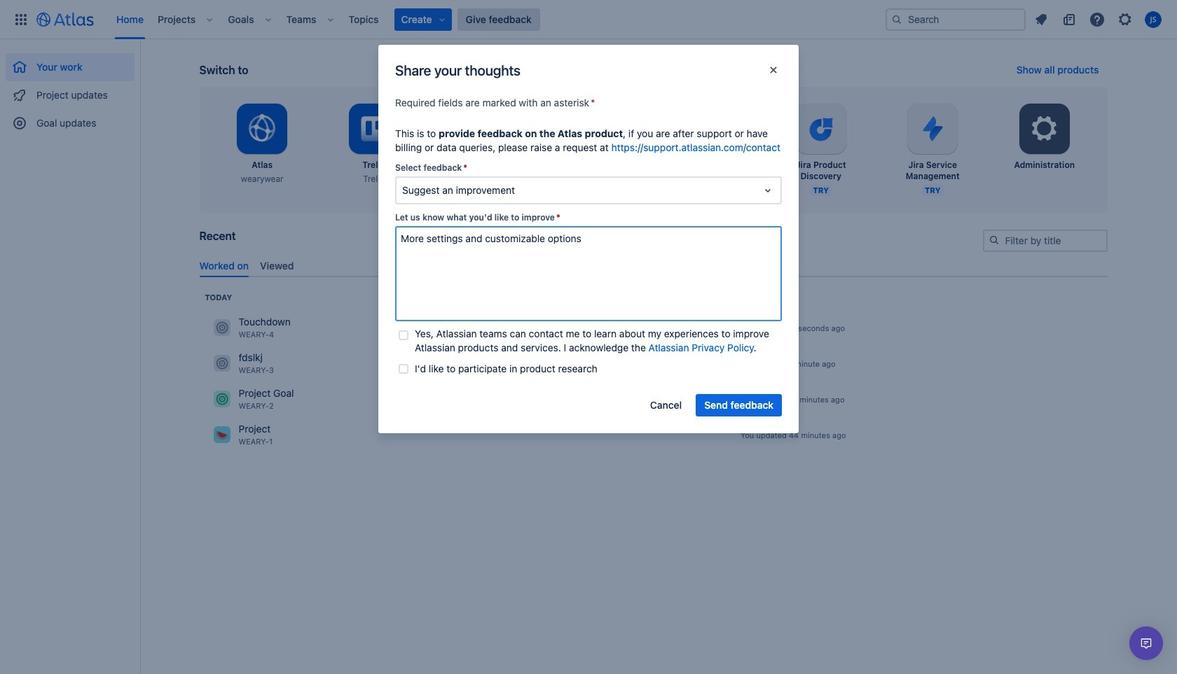 Task type: describe. For each thing, give the bounding box(es) containing it.
1 townsquare image from the top
[[213, 356, 230, 372]]

settings image
[[1028, 112, 1061, 146]]

help image
[[1089, 11, 1106, 28]]

search image
[[891, 14, 903, 25]]

open intercom messenger image
[[1138, 636, 1155, 652]]



Task type: vqa. For each thing, say whether or not it's contained in the screenshot.
top element
yes



Task type: locate. For each thing, give the bounding box(es) containing it.
0 vertical spatial townsquare image
[[213, 356, 230, 372]]

townsquare image
[[213, 320, 230, 337], [213, 427, 230, 444]]

heading
[[205, 292, 232, 303]]

2 townsquare image from the top
[[213, 427, 230, 444]]

group
[[6, 39, 135, 142]]

None text field
[[395, 226, 782, 322]]

1 vertical spatial townsquare image
[[213, 391, 230, 408]]

2 townsquare image from the top
[[213, 391, 230, 408]]

Filter by title field
[[984, 231, 1106, 251]]

open image
[[760, 182, 776, 199]]

1 townsquare image from the top
[[213, 320, 230, 337]]

townsquare image
[[213, 356, 230, 372], [213, 391, 230, 408]]

top element
[[8, 0, 886, 39]]

search image
[[988, 235, 1000, 246]]

1 vertical spatial townsquare image
[[213, 427, 230, 444]]

Search field
[[886, 8, 1026, 30]]

tab list
[[194, 254, 1113, 277]]

banner
[[0, 0, 1177, 39]]

0 vertical spatial townsquare image
[[213, 320, 230, 337]]

close modal image
[[765, 62, 782, 78]]



